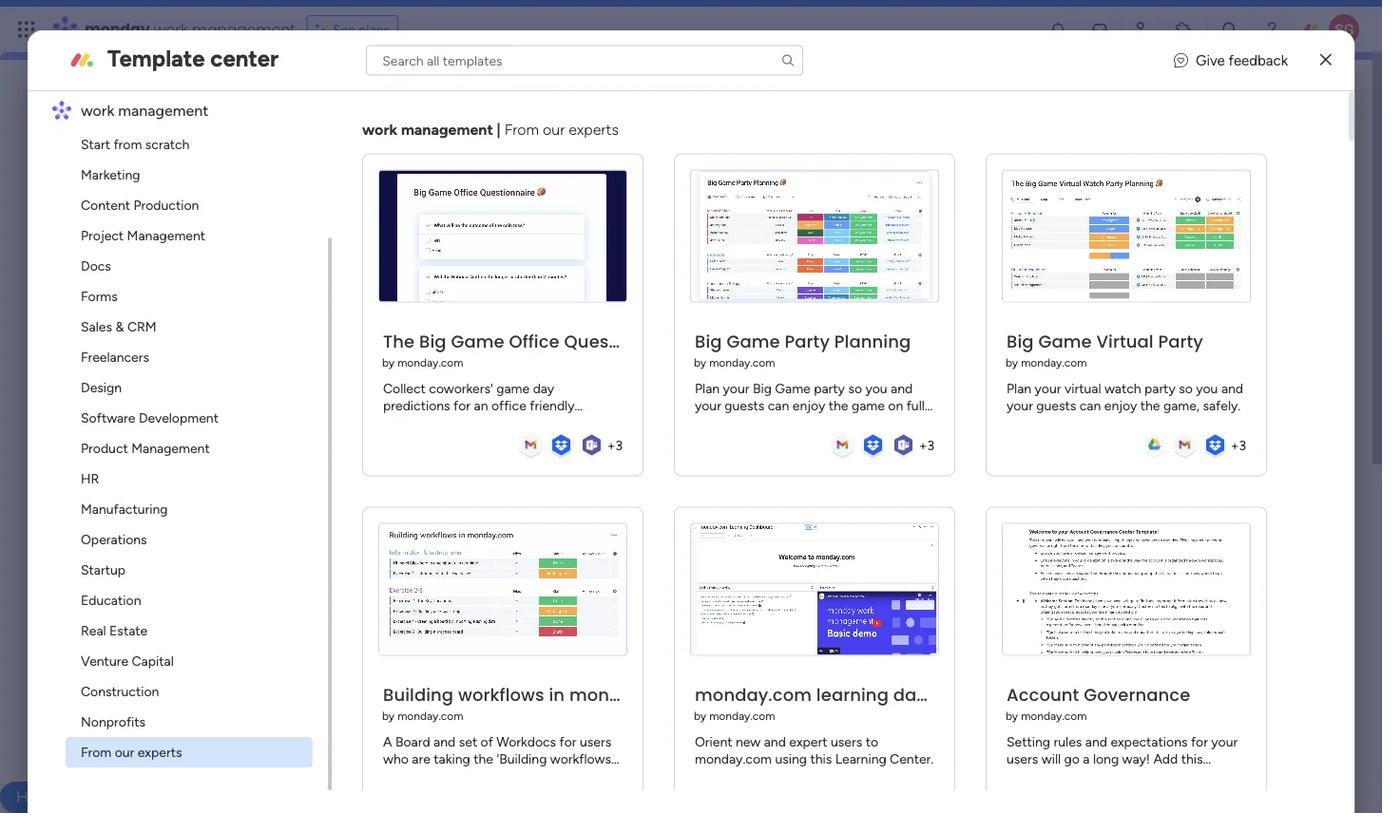 Task type: describe. For each thing, give the bounding box(es) containing it.
template center
[[107, 45, 279, 72]]

getting
[[283, 485, 342, 505]]

on
[[888, 397, 903, 414]]

3 for party
[[1239, 437, 1246, 454]]

can for virtual
[[1080, 397, 1101, 414]]

select product image
[[17, 20, 36, 39]]

expert
[[789, 734, 828, 750]]

experts inside 'work management templates' element
[[138, 745, 182, 761]]

management for product management
[[131, 441, 210, 457]]

from inside manage and run all aspects of your work in one unified place. from everyday tasks, to advanced projects, and processes, monday work management allows you to connect the dots, work smarter, and achieve shared goals.
[[599, 295, 629, 311]]

plans
[[358, 21, 390, 38]]

this
[[810, 751, 832, 767]]

monday work management
[[85, 19, 295, 40]]

monday.com inside account governance by monday.com
[[1021, 709, 1087, 723]]

product
[[435, 244, 496, 265]]

project
[[81, 228, 124, 244]]

advanced
[[235, 315, 293, 331]]

marketing
[[81, 167, 140, 183]]

big inside big game party planning by monday.com
[[695, 329, 722, 354]]

office
[[491, 397, 527, 414]]

0 horizontal spatial monday
[[85, 19, 150, 40]]

governance
[[1084, 683, 1191, 707]]

the
[[383, 329, 415, 354]]

smarter,
[[323, 335, 372, 351]]

big game virtual party by monday.com
[[1006, 329, 1203, 369]]

an
[[474, 397, 488, 414]]

so for planning
[[848, 380, 862, 396]]

shared
[[449, 335, 489, 351]]

by inside button
[[382, 709, 395, 723]]

3 for planning
[[927, 437, 935, 454]]

getting started with work management
[[283, 485, 585, 505]]

office
[[509, 329, 560, 354]]

+ for party
[[1231, 437, 1239, 454]]

monday.com inside button
[[398, 709, 464, 723]]

big inside the big game office questionnaire by monday.com
[[419, 329, 446, 354]]

apps image
[[1174, 20, 1193, 39]]

real
[[81, 623, 106, 639]]

game inside big game virtual party by monday.com
[[1038, 329, 1092, 354]]

party inside big game party planning by monday.com
[[785, 329, 830, 354]]

nonprofits
[[81, 714, 146, 731]]

account
[[1007, 683, 1079, 707]]

allows
[[609, 315, 646, 331]]

the inside manage and run all aspects of your work in one unified place. from everyday tasks, to advanced projects, and processes, monday work management allows you to connect the dots, work smarter, and achieve shared goals.
[[235, 335, 255, 351]]

startup
[[81, 562, 126, 578]]

monday.com learning dashboard by monday.com
[[694, 683, 990, 723]]

production
[[134, 197, 199, 213]]

+ for office
[[607, 437, 615, 454]]

work management inside list box
[[81, 101, 209, 119]]

to inside 'orient new and expert users to monday.com using this learning center.'
[[866, 734, 878, 750]]

and inside plan your virtual watch party so you and your guests can enjoy the game, safely.
[[1221, 380, 1244, 396]]

education
[[81, 593, 141, 609]]

sales
[[81, 319, 112, 335]]

product
[[81, 441, 128, 457]]

game,
[[1164, 397, 1200, 414]]

collect coworkers' game day predictions for an office friendly competition.
[[383, 380, 575, 431]]

everyday
[[633, 295, 687, 311]]

party inside big game virtual party by monday.com
[[1158, 329, 1203, 354]]

our inside 'work management templates' element
[[115, 745, 134, 761]]

invite members image
[[1132, 20, 1151, 39]]

work management product
[[288, 244, 496, 265]]

orient
[[695, 734, 733, 750]]

management inside getting started with work management "dropdown button"
[[484, 485, 585, 505]]

monday.com inside big game party planning by monday.com
[[709, 356, 775, 369]]

from our experts
[[81, 745, 182, 761]]

work inside getting started with work management "dropdown button"
[[443, 485, 480, 505]]

work management templates element
[[47, 129, 328, 768]]

design
[[81, 380, 122, 396]]

help image
[[1262, 20, 1281, 39]]

learning
[[835, 751, 887, 767]]

of
[[399, 295, 412, 311]]

management for project management
[[127, 228, 205, 244]]

you for big game party planning
[[866, 380, 888, 396]]

freelancers
[[81, 349, 149, 366]]

feedback
[[1229, 52, 1288, 69]]

competition.
[[383, 415, 459, 431]]

you inside manage and run all aspects of your work in one unified place. from everyday tasks, to advanced projects, and processes, monday work management allows you to connect the dots, work smarter, and achieve shared goals.
[[649, 315, 671, 331]]

by inside big game party planning by monday.com
[[694, 356, 707, 369]]

venture capital
[[81, 654, 174, 670]]

3 for office
[[615, 437, 623, 454]]

0 vertical spatial experts
[[569, 121, 619, 139]]

tasks,
[[690, 295, 724, 311]]

dashboard
[[893, 683, 990, 707]]

0 horizontal spatial to
[[674, 315, 687, 331]]

venture
[[81, 654, 128, 670]]

learning
[[817, 683, 889, 707]]

1 horizontal spatial our
[[543, 121, 565, 139]]

using
[[775, 751, 807, 767]]

and left run
[[285, 295, 307, 311]]

1 horizontal spatial from
[[505, 121, 539, 139]]

explore work management templates
[[250, 380, 471, 396]]

so for party
[[1179, 380, 1193, 396]]

center
[[210, 45, 279, 72]]

dots,
[[258, 335, 288, 351]]

&
[[116, 319, 124, 335]]

in
[[477, 295, 488, 311]]

friendly
[[530, 397, 575, 414]]

plan your virtual watch party so you and your guests can enjoy the game, safely.
[[1007, 380, 1244, 414]]

see plans button
[[307, 15, 398, 44]]

+ 3 for party
[[1231, 437, 1246, 454]]

inbox image
[[1090, 20, 1109, 39]]

content production
[[81, 197, 199, 213]]

work inside explore work management templates button
[[298, 380, 327, 396]]

game inside the big game office questionnaire by monday.com
[[451, 329, 505, 354]]

game inside plan your big game party so you and your guests can enjoy the game on full stomachs.
[[775, 380, 811, 396]]

hr
[[81, 471, 99, 487]]

collect
[[383, 380, 426, 396]]

virtual
[[1097, 329, 1154, 354]]

templates
[[412, 380, 471, 396]]

explore work management templates button
[[235, 373, 487, 403]]

game inside plan your big game party so you and your guests can enjoy the game on full stomachs.
[[852, 397, 885, 414]]

questionnaire
[[564, 329, 687, 354]]

predictions
[[383, 397, 450, 414]]

manage
[[235, 295, 282, 311]]

and down aspects
[[352, 315, 374, 331]]

management inside manage and run all aspects of your work in one unified place. from everyday tasks, to advanced projects, and processes, monday work management allows you to connect the dots, work smarter, and achieve shared goals.
[[527, 315, 605, 331]]

users
[[831, 734, 862, 750]]

you for big game virtual party
[[1196, 380, 1218, 396]]

development
[[139, 410, 219, 426]]

the big game office questionnaire by monday.com
[[382, 329, 687, 369]]

big inside big game virtual party by monday.com
[[1007, 329, 1034, 354]]



Task type: locate. For each thing, give the bounding box(es) containing it.
1 horizontal spatial experts
[[569, 121, 619, 139]]

can inside plan your virtual watch party so you and your guests can enjoy the game, safely.
[[1080, 397, 1101, 414]]

1 3 from the left
[[615, 437, 623, 454]]

started
[[346, 485, 401, 505]]

manufacturing
[[81, 501, 168, 518]]

the left on
[[829, 397, 848, 414]]

0 vertical spatial our
[[543, 121, 565, 139]]

2 vertical spatial to
[[866, 734, 878, 750]]

0 vertical spatial monday
[[85, 19, 150, 40]]

plan
[[695, 380, 720, 396], [1007, 380, 1032, 396]]

start
[[81, 136, 110, 153]]

0 horizontal spatial work management
[[81, 101, 209, 119]]

plan left virtual
[[1007, 380, 1032, 396]]

from up allows
[[599, 295, 629, 311]]

monday inside manage and run all aspects of your work in one unified place. from everyday tasks, to advanced projects, and processes, monday work management allows you to connect the dots, work smarter, and achieve shared goals.
[[444, 315, 491, 331]]

to right tasks,
[[727, 295, 740, 311]]

experts
[[569, 121, 619, 139], [138, 745, 182, 761]]

capital
[[132, 654, 174, 670]]

experts down nonprofits
[[138, 745, 182, 761]]

0 horizontal spatial +
[[607, 437, 615, 454]]

orient new and expert users to monday.com using this learning center.
[[695, 734, 934, 767]]

|
[[497, 121, 501, 139]]

guests inside plan your big game party so you and your guests can enjoy the game on full stomachs.
[[725, 397, 765, 414]]

3 3 from the left
[[1239, 437, 1246, 454]]

0 horizontal spatial 3
[[615, 437, 623, 454]]

the for big game party planning
[[829, 397, 848, 414]]

work management
[[81, 101, 209, 119], [274, 120, 529, 157]]

and down processes,
[[375, 335, 397, 351]]

1 horizontal spatial guests
[[1037, 397, 1076, 414]]

management down production
[[127, 228, 205, 244]]

monday.com inside the big game office questionnaire by monday.com
[[398, 356, 464, 369]]

monday.com inside big game virtual party by monday.com
[[1021, 356, 1087, 369]]

can down big game party planning by monday.com
[[768, 397, 789, 414]]

so inside plan your virtual watch party so you and your guests can enjoy the game, safely.
[[1179, 380, 1193, 396]]

one
[[491, 295, 513, 311]]

from inside 'work management templates' element
[[81, 745, 112, 761]]

1 horizontal spatial 3
[[927, 437, 935, 454]]

plan inside plan your virtual watch party so you and your guests can enjoy the game, safely.
[[1007, 380, 1032, 396]]

safely.
[[1203, 397, 1241, 414]]

work management | from our experts
[[362, 121, 619, 139]]

from
[[505, 121, 539, 139], [599, 295, 629, 311], [81, 745, 112, 761]]

monday
[[85, 19, 150, 40], [444, 315, 491, 331]]

2 3 from the left
[[927, 437, 935, 454]]

1 enjoy from the left
[[793, 397, 825, 414]]

0 horizontal spatial you
[[649, 315, 671, 331]]

1 horizontal spatial +
[[919, 437, 927, 454]]

coworkers'
[[429, 380, 493, 396]]

0 vertical spatial from
[[505, 121, 539, 139]]

manage and run all aspects of your work in one unified place. from everyday tasks, to advanced projects, and processes, monday work management allows you to connect the dots, work smarter, and achieve shared goals.
[[235, 295, 740, 351]]

guests for virtual
[[1037, 397, 1076, 414]]

the inside plan your big game party so you and your guests can enjoy the game on full stomachs.
[[829, 397, 848, 414]]

plan for big game virtual party
[[1007, 380, 1032, 396]]

management inside explore work management templates button
[[330, 380, 408, 396]]

so up game,
[[1179, 380, 1193, 396]]

search everything image
[[1221, 20, 1240, 39]]

1 + 3 from the left
[[607, 437, 623, 454]]

monday up shared
[[444, 315, 491, 331]]

2 + 3 from the left
[[919, 437, 935, 454]]

to up learning
[[866, 734, 878, 750]]

1 vertical spatial to
[[674, 315, 687, 331]]

1 vertical spatial work management
[[274, 120, 529, 157]]

scratch
[[145, 136, 190, 153]]

by
[[382, 356, 395, 369], [694, 356, 707, 369], [1006, 356, 1018, 369], [382, 709, 395, 723], [694, 709, 707, 723], [1006, 709, 1018, 723]]

by inside the big game office questionnaire by monday.com
[[382, 356, 395, 369]]

content
[[81, 197, 130, 213]]

+ 3 for office
[[607, 437, 623, 454]]

1 horizontal spatial to
[[727, 295, 740, 311]]

sam green image
[[1329, 14, 1359, 45]]

0 vertical spatial work management
[[81, 101, 209, 119]]

help
[[16, 788, 50, 808]]

1 vertical spatial from
[[599, 295, 629, 311]]

+ 3 for planning
[[919, 437, 935, 454]]

all
[[333, 295, 346, 311]]

so inside plan your big game party so you and your guests can enjoy the game on full stomachs.
[[848, 380, 862, 396]]

party down big game party planning by monday.com
[[814, 380, 845, 396]]

0 horizontal spatial can
[[768, 397, 789, 414]]

enjoy down big game party planning by monday.com
[[793, 397, 825, 414]]

can for party
[[768, 397, 789, 414]]

watch
[[1105, 380, 1141, 396]]

0 horizontal spatial game
[[497, 380, 530, 396]]

our right |
[[543, 121, 565, 139]]

new
[[736, 734, 761, 750]]

planning
[[834, 329, 911, 354]]

1 vertical spatial our
[[115, 745, 134, 761]]

goals.
[[492, 335, 527, 351]]

game up office
[[497, 380, 530, 396]]

by inside big game virtual party by monday.com
[[1006, 356, 1018, 369]]

can
[[768, 397, 789, 414], [1080, 397, 1101, 414]]

you inside plan your big game party so you and your guests can enjoy the game on full stomachs.
[[866, 380, 888, 396]]

+ 3
[[607, 437, 623, 454], [919, 437, 935, 454], [1231, 437, 1246, 454]]

2 horizontal spatial to
[[866, 734, 878, 750]]

game inside collect coworkers' game day predictions for an office friendly competition.
[[497, 380, 530, 396]]

day
[[533, 380, 555, 396]]

1 horizontal spatial monday
[[444, 315, 491, 331]]

enjoy down watch at right
[[1104, 397, 1137, 414]]

search image
[[781, 53, 796, 68]]

can down virtual
[[1080, 397, 1101, 414]]

enjoy inside plan your virtual watch party so you and your guests can enjoy the game, safely.
[[1104, 397, 1137, 414]]

product management
[[81, 441, 210, 457]]

and
[[285, 295, 307, 311], [352, 315, 374, 331], [375, 335, 397, 351], [891, 380, 913, 396], [1221, 380, 1244, 396], [764, 734, 786, 750]]

0 horizontal spatial party
[[785, 329, 830, 354]]

game down big game party planning by monday.com
[[775, 380, 811, 396]]

explore
[[250, 380, 294, 396]]

game up virtual
[[1038, 329, 1092, 354]]

party for party
[[1145, 380, 1176, 396]]

1 horizontal spatial work management
[[274, 120, 529, 157]]

party up plan your big game party so you and your guests can enjoy the game on full stomachs.
[[785, 329, 830, 354]]

can inside plan your big game party so you and your guests can enjoy the game on full stomachs.
[[768, 397, 789, 414]]

party right virtual
[[1158, 329, 1203, 354]]

2 horizontal spatial the
[[1141, 397, 1160, 414]]

0 horizontal spatial enjoy
[[793, 397, 825, 414]]

1 horizontal spatial plan
[[1007, 380, 1032, 396]]

1 horizontal spatial game
[[852, 397, 885, 414]]

our down nonprofits
[[115, 745, 134, 761]]

1 vertical spatial management
[[131, 441, 210, 457]]

party inside plan your big game party so you and your guests can enjoy the game on full stomachs.
[[814, 380, 845, 396]]

1 plan from the left
[[695, 380, 720, 396]]

None search field
[[366, 45, 803, 76]]

1 vertical spatial monday
[[444, 315, 491, 331]]

see
[[332, 21, 355, 38]]

+ 3 down safely.
[[1231, 437, 1246, 454]]

0 horizontal spatial the
[[235, 335, 255, 351]]

your inside manage and run all aspects of your work in one unified place. from everyday tasks, to advanced projects, and processes, monday work management allows you to connect the dots, work smarter, and achieve shared goals.
[[415, 295, 441, 311]]

1 vertical spatial experts
[[138, 745, 182, 761]]

forms
[[81, 289, 118, 305]]

sales & crm
[[81, 319, 157, 335]]

2 horizontal spatial +
[[1231, 437, 1239, 454]]

the down advanced
[[235, 335, 255, 351]]

0 horizontal spatial + 3
[[607, 437, 623, 454]]

1 horizontal spatial party
[[1145, 380, 1176, 396]]

crm
[[127, 319, 157, 335]]

game inside big game party planning by monday.com
[[727, 329, 780, 354]]

aspects
[[349, 295, 396, 311]]

1 so from the left
[[848, 380, 862, 396]]

0 horizontal spatial experts
[[138, 745, 182, 761]]

+ up getting started with work management "dropdown button"
[[607, 437, 615, 454]]

and inside plan your big game party so you and your guests can enjoy the game on full stomachs.
[[891, 380, 913, 396]]

2 enjoy from the left
[[1104, 397, 1137, 414]]

Search all templates search field
[[366, 45, 803, 76]]

from down nonprofits
[[81, 745, 112, 761]]

see plans
[[332, 21, 390, 38]]

0 horizontal spatial from
[[81, 745, 112, 761]]

virtual
[[1065, 380, 1101, 396]]

party up game,
[[1145, 380, 1176, 396]]

2 party from the left
[[1145, 380, 1176, 396]]

1 horizontal spatial you
[[866, 380, 888, 396]]

0 horizontal spatial our
[[115, 745, 134, 761]]

1 horizontal spatial party
[[1158, 329, 1203, 354]]

1 vertical spatial game
[[852, 397, 885, 414]]

1 + from the left
[[607, 437, 615, 454]]

2 guests from the left
[[1037, 397, 1076, 414]]

management down development
[[131, 441, 210, 457]]

plan up stomachs.
[[695, 380, 720, 396]]

guests up stomachs.
[[725, 397, 765, 414]]

+ for planning
[[919, 437, 927, 454]]

you inside plan your virtual watch party so you and your guests can enjoy the game, safely.
[[1196, 380, 1218, 396]]

you down everyday
[[649, 315, 671, 331]]

1 can from the left
[[768, 397, 789, 414]]

guests down virtual
[[1037, 397, 1076, 414]]

connect
[[690, 315, 739, 331]]

enjoy inside plan your big game party so you and your guests can enjoy the game on full stomachs.
[[793, 397, 825, 414]]

party
[[814, 380, 845, 396], [1145, 380, 1176, 396]]

2 horizontal spatial you
[[1196, 380, 1218, 396]]

management
[[192, 19, 295, 40], [118, 101, 209, 119], [349, 120, 529, 157], [401, 121, 493, 139], [329, 244, 430, 265], [527, 315, 605, 331], [330, 380, 408, 396], [484, 485, 585, 505]]

by monday.com
[[382, 709, 464, 723]]

achieve
[[400, 335, 446, 351]]

guests for party
[[725, 397, 765, 414]]

+ down full
[[919, 437, 927, 454]]

big inside plan your big game party so you and your guests can enjoy the game on full stomachs.
[[753, 380, 772, 396]]

3 + 3 from the left
[[1231, 437, 1246, 454]]

game left on
[[852, 397, 885, 414]]

account governance by monday.com
[[1006, 683, 1191, 723]]

2 horizontal spatial 3
[[1239, 437, 1246, 454]]

by inside monday.com learning dashboard by monday.com
[[694, 709, 707, 723]]

the left game,
[[1141, 397, 1160, 414]]

3 + from the left
[[1231, 437, 1239, 454]]

party for planning
[[814, 380, 845, 396]]

experts down search all templates "search field"
[[569, 121, 619, 139]]

from right |
[[505, 121, 539, 139]]

and up using
[[764, 734, 786, 750]]

monday.com inside 'orient new and expert users to monday.com using this learning center.'
[[695, 751, 772, 767]]

guests
[[725, 397, 765, 414], [1037, 397, 1076, 414]]

1 horizontal spatial so
[[1179, 380, 1193, 396]]

+ 3 up getting started with work management "dropdown button"
[[607, 437, 623, 454]]

enjoy for party
[[793, 397, 825, 414]]

from
[[114, 136, 142, 153]]

close image
[[1320, 53, 1332, 67]]

our
[[543, 121, 565, 139], [115, 745, 134, 761]]

software development
[[81, 410, 219, 426]]

projects,
[[296, 315, 348, 331]]

2 party from the left
[[1158, 329, 1203, 354]]

game up plan your big game party so you and your guests can enjoy the game on full stomachs.
[[727, 329, 780, 354]]

you down planning
[[866, 380, 888, 396]]

2 can from the left
[[1080, 397, 1101, 414]]

+ down safely.
[[1231, 437, 1239, 454]]

so down planning
[[848, 380, 862, 396]]

work inside work management list box
[[81, 101, 115, 119]]

plan your big game party so you and your guests can enjoy the game on full stomachs.
[[695, 380, 925, 431]]

software
[[81, 410, 136, 426]]

2 + from the left
[[919, 437, 927, 454]]

0 vertical spatial to
[[727, 295, 740, 311]]

operations
[[81, 532, 147, 548]]

management inside work management list box
[[118, 101, 209, 119]]

and up on
[[891, 380, 913, 396]]

guests inside plan your virtual watch party so you and your guests can enjoy the game, safely.
[[1037, 397, 1076, 414]]

1 horizontal spatial + 3
[[919, 437, 935, 454]]

monday up template
[[85, 19, 150, 40]]

by monday.com button
[[362, 507, 644, 800]]

notifications image
[[1049, 20, 1068, 39]]

stomachs.
[[695, 415, 756, 431]]

run
[[311, 295, 330, 311]]

2 vertical spatial from
[[81, 745, 112, 761]]

you up safely.
[[1196, 380, 1218, 396]]

docs
[[81, 258, 111, 274]]

plan inside plan your big game party so you and your guests can enjoy the game on full stomachs.
[[695, 380, 720, 396]]

party inside plan your virtual watch party so you and your guests can enjoy the game, safely.
[[1145, 380, 1176, 396]]

start from scratch
[[81, 136, 190, 153]]

2 horizontal spatial from
[[599, 295, 629, 311]]

center.
[[890, 751, 934, 767]]

and inside 'orient new and expert users to monday.com using this learning center.'
[[764, 734, 786, 750]]

plan for big game party planning
[[695, 380, 720, 396]]

processes,
[[377, 315, 440, 331]]

1 horizontal spatial can
[[1080, 397, 1101, 414]]

construction
[[81, 684, 159, 700]]

0 vertical spatial game
[[497, 380, 530, 396]]

1 party from the left
[[814, 380, 845, 396]]

and up safely.
[[1221, 380, 1244, 396]]

for
[[454, 397, 471, 414]]

1 guests from the left
[[725, 397, 765, 414]]

+ 3 down full
[[919, 437, 935, 454]]

getting started with work management button
[[212, 458, 1161, 533]]

monday.com
[[398, 356, 464, 369], [709, 356, 775, 369], [1021, 356, 1087, 369], [695, 683, 812, 707], [398, 709, 464, 723], [709, 709, 775, 723], [1021, 709, 1087, 723], [695, 751, 772, 767]]

to down everyday
[[674, 315, 687, 331]]

game down in
[[451, 329, 505, 354]]

0 horizontal spatial party
[[814, 380, 845, 396]]

the inside plan your virtual watch party so you and your guests can enjoy the game, safely.
[[1141, 397, 1160, 414]]

2 horizontal spatial + 3
[[1231, 437, 1246, 454]]

v2 user feedback image
[[1174, 50, 1188, 71]]

0 horizontal spatial plan
[[695, 380, 720, 396]]

0 horizontal spatial so
[[848, 380, 862, 396]]

0 vertical spatial management
[[127, 228, 205, 244]]

work management list box
[[35, 84, 332, 791]]

2 so from the left
[[1179, 380, 1193, 396]]

by inside account governance by monday.com
[[1006, 709, 1018, 723]]

0 horizontal spatial guests
[[725, 397, 765, 414]]

with
[[405, 485, 439, 505]]

1 horizontal spatial the
[[829, 397, 848, 414]]

enjoy for virtual
[[1104, 397, 1137, 414]]

2 plan from the left
[[1007, 380, 1032, 396]]

1 horizontal spatial enjoy
[[1104, 397, 1137, 414]]

the for big game virtual party
[[1141, 397, 1160, 414]]

1 party from the left
[[785, 329, 830, 354]]



Task type: vqa. For each thing, say whether or not it's contained in the screenshot.
Sales & CRM
yes



